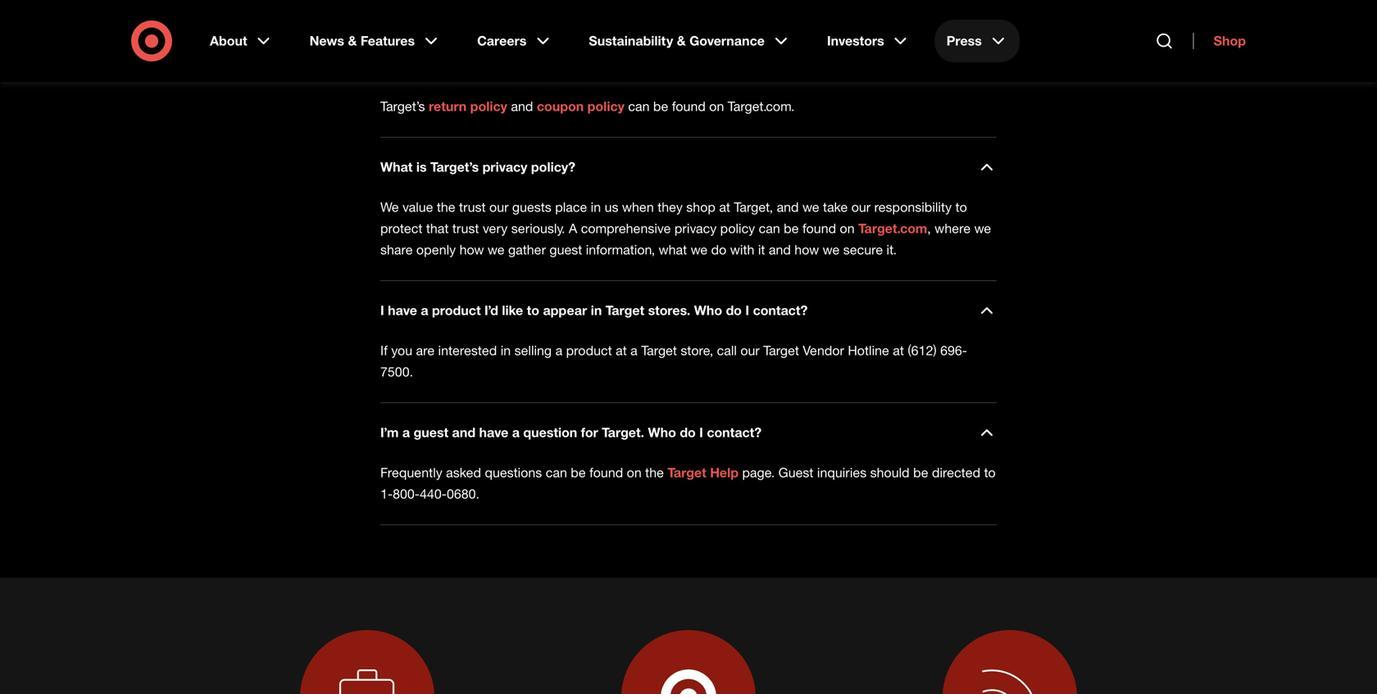 Task type: locate. For each thing, give the bounding box(es) containing it.
target.com
[[859, 221, 928, 237]]

policy right coupon at the left of the page
[[588, 98, 625, 114]]

our
[[490, 199, 509, 215], [852, 199, 871, 215], [741, 343, 760, 359]]

do up target help link
[[680, 425, 696, 441]]

privacy inside we value the trust our guests place in us when they shop at target, and we take our responsibility to protect that trust very seriously. a comprehensive privacy policy can be found on
[[675, 221, 717, 237]]

our right the call
[[741, 343, 760, 359]]

trust right 'that'
[[453, 221, 479, 237]]

a right 'selling'
[[556, 343, 563, 359]]

1 horizontal spatial privacy
[[675, 221, 717, 237]]

i up if
[[381, 303, 384, 319]]

contact? up vendor
[[753, 303, 808, 319]]

do inside , where we share openly how we gather guest information, what we do with it and how we secure it.
[[712, 242, 727, 258]]

0 vertical spatial guest
[[550, 242, 583, 258]]

1 vertical spatial target's
[[431, 159, 479, 175]]

1 horizontal spatial at
[[720, 199, 731, 215]]

vendor
[[803, 343, 845, 359]]

product left i'd
[[432, 303, 481, 319]]

1 horizontal spatial guest
[[550, 242, 583, 258]]

1 horizontal spatial target's
[[431, 159, 479, 175]]

press
[[947, 33, 982, 49]]

contact? up help
[[707, 425, 762, 441]]

in inside if you are interested in selling a product at a target store, call our target vendor hotline at (612) 696- 7500.
[[501, 343, 511, 359]]

asked
[[446, 465, 481, 481]]

7500.
[[381, 364, 413, 380]]

2 & from the left
[[677, 33, 686, 49]]

0 vertical spatial do
[[712, 242, 727, 258]]

and up asked
[[452, 425, 476, 441]]

1 horizontal spatial our
[[741, 343, 760, 359]]

0 horizontal spatial policy
[[470, 98, 508, 114]]

news & features
[[310, 33, 415, 49]]

it
[[758, 242, 766, 258]]

2 vertical spatial in
[[501, 343, 511, 359]]

2 vertical spatial to
[[985, 465, 996, 481]]

who right stores. on the top
[[694, 303, 723, 319]]

1 & from the left
[[348, 33, 357, 49]]

0 vertical spatial to
[[956, 199, 968, 215]]

2 horizontal spatial policy
[[721, 221, 755, 237]]

secure
[[844, 242, 883, 258]]

coupon
[[537, 98, 584, 114]]

0 horizontal spatial the
[[437, 199, 456, 215]]

to for i have a product i'd like to appear in target stores. who do i contact?
[[527, 303, 540, 319]]

a up the are in the left of the page
[[421, 303, 429, 319]]

have up you at the left of the page
[[388, 303, 417, 319]]

return
[[429, 98, 467, 114]]

0 horizontal spatial target's
[[381, 98, 425, 114]]

1 vertical spatial product
[[566, 343, 612, 359]]

0 vertical spatial product
[[432, 303, 481, 319]]

question
[[524, 425, 578, 441]]

& right news
[[348, 33, 357, 49]]

2 horizontal spatial found
[[803, 221, 837, 237]]

0 horizontal spatial who
[[648, 425, 677, 441]]

if
[[381, 343, 388, 359]]

privacy down shop
[[675, 221, 717, 237]]

0 vertical spatial the
[[437, 199, 456, 215]]

policy up with
[[721, 221, 755, 237]]

we
[[803, 199, 820, 215], [975, 221, 992, 237], [488, 242, 505, 258], [691, 242, 708, 258], [823, 242, 840, 258]]

product inside if you are interested in selling a product at a target store, call our target vendor hotline at (612) 696- 7500.
[[566, 343, 612, 359]]

2 vertical spatial can
[[546, 465, 567, 481]]

if you are interested in selling a product at a target store, call our target vendor hotline at (612) 696- 7500.
[[381, 343, 968, 380]]

we left take
[[803, 199, 820, 215]]

0 horizontal spatial to
[[527, 303, 540, 319]]

about link
[[198, 20, 285, 62]]

guest inside dropdown button
[[414, 425, 449, 441]]

place
[[555, 199, 587, 215]]

how down very
[[460, 242, 484, 258]]

can right coupon policy link
[[629, 98, 650, 114]]

at right shop
[[720, 199, 731, 215]]

can
[[629, 98, 650, 114], [759, 221, 781, 237], [546, 465, 567, 481]]

target's right is
[[431, 159, 479, 175]]

and right target,
[[777, 199, 799, 215]]

2 horizontal spatial to
[[985, 465, 996, 481]]

found
[[672, 98, 706, 114], [803, 221, 837, 237], [590, 465, 623, 481]]

1 horizontal spatial product
[[566, 343, 612, 359]]

to inside page. guest inquiries should be directed to 1-800-440-0680.
[[985, 465, 996, 481]]

call
[[717, 343, 737, 359]]

that
[[426, 221, 449, 237]]

at
[[720, 199, 731, 215], [616, 343, 627, 359], [893, 343, 905, 359]]

i down with
[[746, 303, 750, 319]]

what
[[381, 159, 413, 175]]

1 vertical spatial privacy
[[675, 221, 717, 237]]

policy
[[470, 98, 508, 114], [588, 98, 625, 114], [721, 221, 755, 237]]

target
[[606, 303, 645, 319], [642, 343, 677, 359], [764, 343, 800, 359], [668, 465, 707, 481]]

0 vertical spatial contact?
[[753, 303, 808, 319]]

and right it
[[769, 242, 791, 258]]

0 horizontal spatial i
[[381, 303, 384, 319]]

2 horizontal spatial can
[[759, 221, 781, 237]]

found down take
[[803, 221, 837, 237]]

i have a product i'd like to appear in target stores. who do i contact?
[[381, 303, 808, 319]]

to right directed
[[985, 465, 996, 481]]

1 horizontal spatial to
[[956, 199, 968, 215]]

0 vertical spatial trust
[[459, 199, 486, 215]]

how right it
[[795, 242, 819, 258]]

have inside i have a product i'd like to appear in target stores. who do i contact? dropdown button
[[388, 303, 417, 319]]

2 vertical spatial on
[[627, 465, 642, 481]]

0 horizontal spatial privacy
[[483, 159, 528, 175]]

to inside i have a product i'd like to appear in target stores. who do i contact? dropdown button
[[527, 303, 540, 319]]

i'm
[[381, 425, 399, 441]]

0 horizontal spatial how
[[460, 242, 484, 258]]

inquiries
[[818, 465, 867, 481]]

in left us
[[591, 199, 601, 215]]

is
[[417, 159, 427, 175]]

seriously.
[[512, 221, 565, 237]]

do left with
[[712, 242, 727, 258]]

on left target.com.
[[710, 98, 724, 114]]

1 vertical spatial can
[[759, 221, 781, 237]]

our up very
[[490, 199, 509, 215]]

coupon policy link
[[537, 98, 625, 114]]

0 vertical spatial privacy
[[483, 159, 528, 175]]

gather
[[508, 242, 546, 258]]

be inside we value the trust our guests place in us when they shop at target, and we take our responsibility to protect that trust very seriously. a comprehensive privacy policy can be found on
[[784, 221, 799, 237]]

target's
[[381, 98, 425, 114], [431, 159, 479, 175]]

where
[[935, 221, 971, 237]]

0 horizontal spatial &
[[348, 33, 357, 49]]

1 vertical spatial the
[[646, 465, 664, 481]]

guest right i'm
[[414, 425, 449, 441]]

can up it
[[759, 221, 781, 237]]

0 vertical spatial on
[[710, 98, 724, 114]]

1 vertical spatial do
[[726, 303, 742, 319]]

to for page. guest inquiries should be directed to 1-800-440-0680.
[[985, 465, 996, 481]]

0 horizontal spatial product
[[432, 303, 481, 319]]

trust up very
[[459, 199, 486, 215]]

target left stores. on the top
[[606, 303, 645, 319]]

1 horizontal spatial have
[[479, 425, 509, 441]]

trust
[[459, 199, 486, 215], [453, 221, 479, 237]]

and inside i'm a guest and have a question for target. who do i contact? dropdown button
[[452, 425, 476, 441]]

on down target.
[[627, 465, 642, 481]]

we
[[381, 199, 399, 215]]

1 vertical spatial guest
[[414, 425, 449, 441]]

, where we share openly how we gather guest information, what we do with it and how we secure it.
[[381, 221, 992, 258]]

have up questions
[[479, 425, 509, 441]]

1 horizontal spatial &
[[677, 33, 686, 49]]

& left governance
[[677, 33, 686, 49]]

in
[[591, 199, 601, 215], [591, 303, 602, 319], [501, 343, 511, 359]]

0 horizontal spatial have
[[388, 303, 417, 319]]

target,
[[734, 199, 773, 215]]

a left "question"
[[512, 425, 520, 441]]

privacy left "policy?"
[[483, 159, 528, 175]]

in right 'appear'
[[591, 303, 602, 319]]

1 horizontal spatial who
[[694, 303, 723, 319]]

,
[[928, 221, 931, 237]]

1 horizontal spatial how
[[795, 242, 819, 258]]

800-
[[393, 486, 420, 502]]

our right take
[[852, 199, 871, 215]]

1 vertical spatial contact?
[[707, 425, 762, 441]]

news
[[310, 33, 344, 49]]

1 vertical spatial have
[[479, 425, 509, 441]]

found up what is target's privacy policy? dropdown button at the top of the page
[[672, 98, 706, 114]]

0 vertical spatial have
[[388, 303, 417, 319]]

at left the (612)
[[893, 343, 905, 359]]

do
[[712, 242, 727, 258], [726, 303, 742, 319], [680, 425, 696, 441]]

interested
[[438, 343, 497, 359]]

contact?
[[753, 303, 808, 319], [707, 425, 762, 441]]

comprehensive
[[581, 221, 671, 237]]

1 vertical spatial in
[[591, 303, 602, 319]]

with
[[731, 242, 755, 258]]

found down target.
[[590, 465, 623, 481]]

careers
[[477, 33, 527, 49]]

can down "question"
[[546, 465, 567, 481]]

questions
[[485, 465, 542, 481]]

i
[[381, 303, 384, 319], [746, 303, 750, 319], [700, 425, 704, 441]]

guest down 'a'
[[550, 242, 583, 258]]

page.
[[743, 465, 775, 481]]

1 horizontal spatial the
[[646, 465, 664, 481]]

in inside we value the trust our guests place in us when they shop at target, and we take our responsibility to protect that trust very seriously. a comprehensive privacy policy can be found on
[[591, 199, 601, 215]]

1 horizontal spatial found
[[672, 98, 706, 114]]

1 horizontal spatial policy
[[588, 98, 625, 114]]

openly
[[417, 242, 456, 258]]

they
[[658, 199, 683, 215]]

1 vertical spatial on
[[840, 221, 855, 237]]

guest
[[550, 242, 583, 258], [414, 425, 449, 441]]

and inside , where we share openly how we gather guest information, what we do with it and how we secure it.
[[769, 242, 791, 258]]

we inside we value the trust our guests place in us when they shop at target, and we take our responsibility to protect that trust very seriously. a comprehensive privacy policy can be found on
[[803, 199, 820, 215]]

product down i have a product i'd like to appear in target stores. who do i contact?
[[566, 343, 612, 359]]

have
[[388, 303, 417, 319], [479, 425, 509, 441]]

the inside we value the trust our guests place in us when they shop at target, and we take our responsibility to protect that trust very seriously. a comprehensive privacy policy can be found on
[[437, 199, 456, 215]]

we down very
[[488, 242, 505, 258]]

0 horizontal spatial found
[[590, 465, 623, 481]]

1 vertical spatial who
[[648, 425, 677, 441]]

&
[[348, 33, 357, 49], [677, 33, 686, 49]]

0 horizontal spatial guest
[[414, 425, 449, 441]]

can inside we value the trust our guests place in us when they shop at target, and we take our responsibility to protect that trust very seriously. a comprehensive privacy policy can be found on
[[759, 221, 781, 237]]

the left target help link
[[646, 465, 664, 481]]

governance
[[690, 33, 765, 49]]

news & features link
[[298, 20, 453, 62]]

2 horizontal spatial on
[[840, 221, 855, 237]]

to right like
[[527, 303, 540, 319]]

i'm a guest and have a question for target. who do i contact?
[[381, 425, 762, 441]]

be
[[654, 98, 669, 114], [784, 221, 799, 237], [571, 465, 586, 481], [914, 465, 929, 481]]

on down take
[[840, 221, 855, 237]]

0 horizontal spatial can
[[546, 465, 567, 481]]

target left vendor
[[764, 343, 800, 359]]

in left 'selling'
[[501, 343, 511, 359]]

policy?
[[531, 159, 576, 175]]

i up target help link
[[700, 425, 704, 441]]

0 horizontal spatial on
[[627, 465, 642, 481]]

investors
[[827, 33, 885, 49]]

help
[[710, 465, 739, 481]]

hotline
[[848, 343, 890, 359]]

the
[[437, 199, 456, 215], [646, 465, 664, 481]]

1 vertical spatial found
[[803, 221, 837, 237]]

& for features
[[348, 33, 357, 49]]

on
[[710, 98, 724, 114], [840, 221, 855, 237], [627, 465, 642, 481]]

target.com link
[[859, 221, 928, 237]]

do up the call
[[726, 303, 742, 319]]

target.com.
[[728, 98, 795, 114]]

who right target.
[[648, 425, 677, 441]]

target's left return at the left top of the page
[[381, 98, 425, 114]]

who
[[694, 303, 723, 319], [648, 425, 677, 441]]

policy right return at the left top of the page
[[470, 98, 508, 114]]

1 horizontal spatial can
[[629, 98, 650, 114]]

and left coupon at the left of the page
[[511, 98, 533, 114]]

0 vertical spatial in
[[591, 199, 601, 215]]

stores.
[[648, 303, 691, 319]]

investors link
[[816, 20, 922, 62]]

1 vertical spatial to
[[527, 303, 540, 319]]

at down i have a product i'd like to appear in target stores. who do i contact?
[[616, 343, 627, 359]]

features
[[361, 33, 415, 49]]

the up 'that'
[[437, 199, 456, 215]]

to up where
[[956, 199, 968, 215]]

1 horizontal spatial i
[[700, 425, 704, 441]]

2 horizontal spatial our
[[852, 199, 871, 215]]

a right i'm
[[403, 425, 410, 441]]



Task type: describe. For each thing, give the bounding box(es) containing it.
store,
[[681, 343, 714, 359]]

2 how from the left
[[795, 242, 819, 258]]

press link
[[936, 20, 1020, 62]]

shop link
[[1194, 33, 1247, 49]]

i have a product i'd like to appear in target stores. who do i contact? button
[[381, 301, 997, 321]]

appear
[[543, 303, 587, 319]]

target left help
[[668, 465, 707, 481]]

shop
[[687, 199, 716, 215]]

sustainability & governance
[[589, 33, 765, 49]]

0680.
[[447, 486, 480, 502]]

target's return policy and coupon policy can be found on target.com.
[[381, 98, 795, 114]]

it.
[[887, 242, 897, 258]]

information,
[[586, 242, 655, 258]]

0 horizontal spatial at
[[616, 343, 627, 359]]

guest
[[779, 465, 814, 481]]

& for governance
[[677, 33, 686, 49]]

shop
[[1214, 33, 1247, 49]]

0 vertical spatial found
[[672, 98, 706, 114]]

careers link
[[466, 20, 565, 62]]

do for we
[[712, 242, 727, 258]]

696-
[[941, 343, 968, 359]]

us
[[605, 199, 619, 215]]

1 horizontal spatial on
[[710, 98, 724, 114]]

like
[[502, 303, 523, 319]]

target.
[[602, 425, 645, 441]]

440-
[[420, 486, 447, 502]]

policy inside we value the trust our guests place in us when they shop at target, and we take our responsibility to protect that trust very seriously. a comprehensive privacy policy can be found on
[[721, 221, 755, 237]]

(612)
[[908, 343, 937, 359]]

2 horizontal spatial i
[[746, 303, 750, 319]]

directed
[[932, 465, 981, 481]]

page. guest inquiries should be directed to 1-800-440-0680.
[[381, 465, 996, 502]]

a
[[569, 221, 578, 237]]

what is target's privacy policy?
[[381, 159, 576, 175]]

i'm a guest and have a question for target. who do i contact? button
[[381, 423, 997, 443]]

2 horizontal spatial at
[[893, 343, 905, 359]]

value
[[403, 199, 433, 215]]

a down i have a product i'd like to appear in target stores. who do i contact?
[[631, 343, 638, 359]]

1-
[[381, 486, 393, 502]]

very
[[483, 221, 508, 237]]

we right where
[[975, 221, 992, 237]]

return policy link
[[429, 98, 508, 114]]

we left secure
[[823, 242, 840, 258]]

0 vertical spatial who
[[694, 303, 723, 319]]

what
[[659, 242, 687, 258]]

target help link
[[668, 465, 739, 481]]

have inside i'm a guest and have a question for target. who do i contact? dropdown button
[[479, 425, 509, 441]]

privacy inside dropdown button
[[483, 159, 528, 175]]

1 vertical spatial trust
[[453, 221, 479, 237]]

2 vertical spatial found
[[590, 465, 623, 481]]

to inside we value the trust our guests place in us when they shop at target, and we take our responsibility to protect that trust very seriously. a comprehensive privacy policy can be found on
[[956, 199, 968, 215]]

guests
[[512, 199, 552, 215]]

share
[[381, 242, 413, 258]]

frequently
[[381, 465, 443, 481]]

on inside we value the trust our guests place in us when they shop at target, and we take our responsibility to protect that trust very seriously. a comprehensive privacy policy can be found on
[[840, 221, 855, 237]]

target's inside dropdown button
[[431, 159, 479, 175]]

in inside i have a product i'd like to appear in target stores. who do i contact? dropdown button
[[591, 303, 602, 319]]

0 vertical spatial target's
[[381, 98, 425, 114]]

at inside we value the trust our guests place in us when they shop at target, and we take our responsibility to protect that trust very seriously. a comprehensive privacy policy can be found on
[[720, 199, 731, 215]]

found inside we value the trust our guests place in us when they shop at target, and we take our responsibility to protect that trust very seriously. a comprehensive privacy policy can be found on
[[803, 221, 837, 237]]

when
[[622, 199, 654, 215]]

and inside we value the trust our guests place in us when they shop at target, and we take our responsibility to protect that trust very seriously. a comprehensive privacy policy can be found on
[[777, 199, 799, 215]]

2 vertical spatial do
[[680, 425, 696, 441]]

you
[[391, 343, 413, 359]]

do for who
[[726, 303, 742, 319]]

responsibility
[[875, 199, 952, 215]]

we right what
[[691, 242, 708, 258]]

be inside page. guest inquiries should be directed to 1-800-440-0680.
[[914, 465, 929, 481]]

target left store,
[[642, 343, 677, 359]]

0 horizontal spatial our
[[490, 199, 509, 215]]

for
[[581, 425, 599, 441]]

selling
[[515, 343, 552, 359]]

1 how from the left
[[460, 242, 484, 258]]

our inside if you are interested in selling a product at a target store, call our target vendor hotline at (612) 696- 7500.
[[741, 343, 760, 359]]

about
[[210, 33, 247, 49]]

should
[[871, 465, 910, 481]]

we value the trust our guests place in us when they shop at target, and we take our responsibility to protect that trust very seriously. a comprehensive privacy policy can be found on
[[381, 199, 968, 237]]

target inside dropdown button
[[606, 303, 645, 319]]

what is target's privacy policy? button
[[381, 157, 997, 177]]

protect
[[381, 221, 423, 237]]

guest inside , where we share openly how we gather guest information, what we do with it and how we secure it.
[[550, 242, 583, 258]]

sustainability
[[589, 33, 674, 49]]

0 vertical spatial can
[[629, 98, 650, 114]]

sustainability & governance link
[[578, 20, 803, 62]]

i'd
[[485, 303, 499, 319]]

take
[[823, 199, 848, 215]]

product inside i have a product i'd like to appear in target stores. who do i contact? dropdown button
[[432, 303, 481, 319]]

frequently asked questions can be found on the target help
[[381, 465, 739, 481]]

are
[[416, 343, 435, 359]]



Task type: vqa. For each thing, say whether or not it's contained in the screenshot.
the middle FOUND
yes



